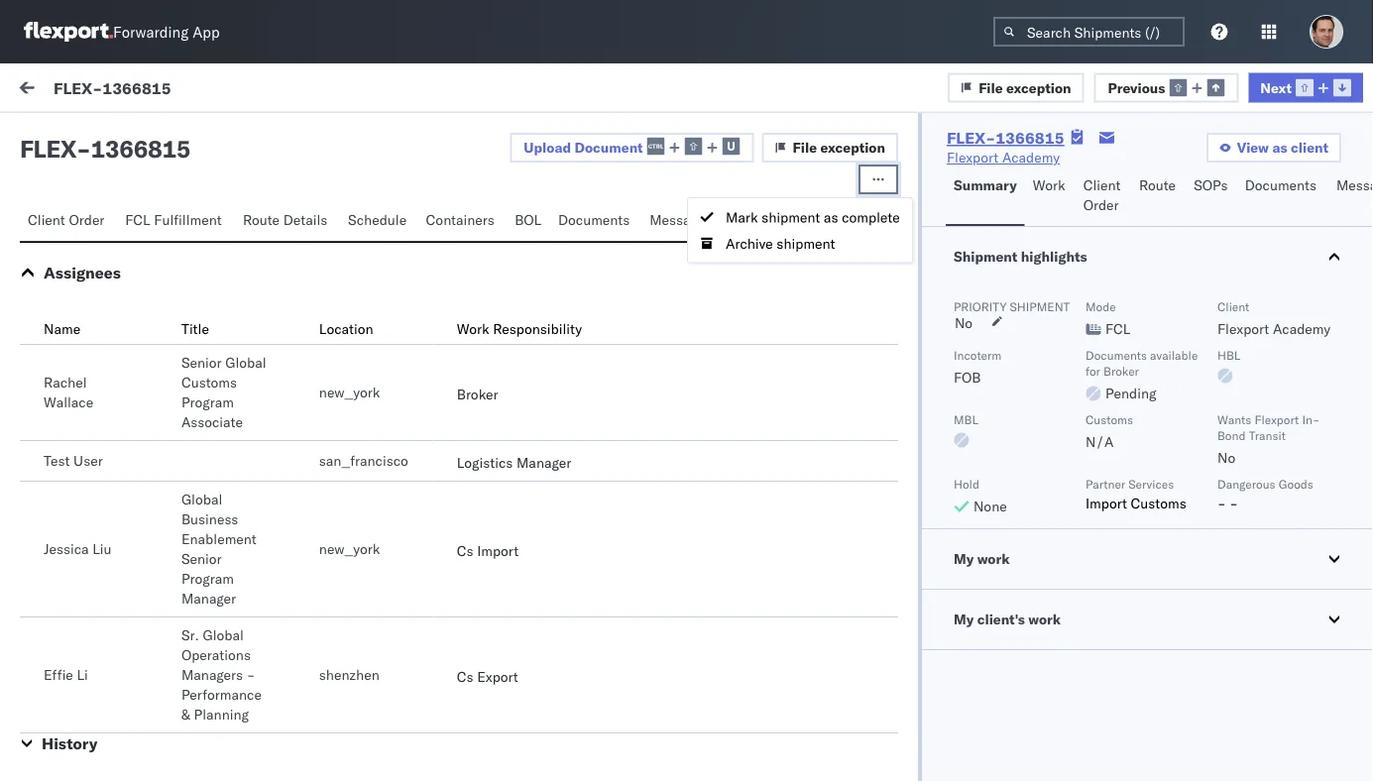 Task type: locate. For each thing, give the bounding box(es) containing it.
3 2023, from the top
[[522, 727, 561, 744]]

as up recovery)
[[174, 586, 188, 604]]

flex- up mode
[[1071, 241, 1112, 258]]

route left sops
[[1140, 177, 1176, 194]]

client order button up shipment highlights button
[[1076, 168, 1132, 226]]

history
[[42, 734, 97, 754]]

delay inside the exception: (air recovery) schedule delay: terminal - delay
[[181, 636, 219, 653]]

1 horizontal spatial as
[[824, 209, 839, 226]]

omkar
[[96, 215, 138, 232], [96, 324, 138, 341], [96, 453, 138, 470], [96, 582, 138, 599], [96, 711, 138, 728]]

exception: for exception: (air recovery) schedule delay: terminal - delay
[[63, 616, 133, 633]]

5 savant from the top
[[142, 711, 184, 728]]

2 exception: from the top
[[63, 616, 133, 633]]

flex- up flexport academy
[[947, 128, 996, 148]]

1 2:44 from the top
[[565, 617, 595, 635]]

1 vertical spatial import
[[1086, 495, 1128, 512]]

omkar savant for exception:
[[96, 215, 184, 232]]

fcl inside button
[[125, 211, 150, 229]]

exception: (air recovery) schedule delay: terminal - delay
[[63, 616, 421, 653]]

1 horizontal spatial will
[[181, 566, 203, 584]]

pm for exception:
[[598, 241, 619, 258]]

new_york right contract
[[319, 384, 380, 401]]

3 pdt from the top
[[623, 727, 648, 744]]

1 vertical spatial cs
[[457, 669, 474, 686]]

2 horizontal spatial import
[[1086, 495, 1128, 512]]

0 horizontal spatial fcl
[[125, 211, 150, 229]]

documents
[[1245, 177, 1317, 194], [558, 211, 630, 229], [1086, 348, 1148, 363]]

location
[[319, 320, 374, 338]]

work inside button
[[192, 81, 225, 99]]

documents inside documents available for broker
[[1086, 348, 1148, 363]]

assignees button up name
[[44, 263, 121, 283]]

documents button right bol
[[550, 202, 642, 241]]

0 horizontal spatial schedule
[[242, 616, 304, 633]]

import down the partner
[[1086, 495, 1128, 512]]

1 vertical spatial pdt
[[623, 617, 648, 635]]

(air
[[137, 616, 165, 633]]

my work up external
[[20, 76, 108, 104]]

1 vertical spatial new_york
[[319, 541, 380, 558]]

1 vertical spatial global
[[181, 491, 222, 508]]

2 program from the top
[[181, 570, 234, 588]]

oct down 'containers' on the top of the page
[[471, 241, 493, 258]]

my left client's
[[954, 611, 974, 628]]

will down the delivery
[[181, 566, 203, 584]]

flexport up summary
[[947, 149, 999, 166]]

1 horizontal spatial documents
[[1086, 348, 1148, 363]]

summary
[[954, 177, 1017, 194]]

omkar savant up (air
[[96, 582, 184, 599]]

as right the view
[[1273, 139, 1288, 156]]

fcl down mode
[[1106, 320, 1131, 338]]

1 vertical spatial 2:44
[[565, 727, 595, 744]]

flexport academy
[[947, 149, 1060, 166]]

1 2023, from the top
[[522, 241, 561, 258]]

import inside partner services import customs
[[1086, 495, 1128, 512]]

forwarding
[[113, 22, 189, 41]]

client order down flex
[[28, 211, 105, 229]]

2 savant from the top
[[142, 324, 184, 341]]

file exception button
[[948, 73, 1085, 102], [948, 73, 1085, 102], [762, 133, 899, 163], [762, 133, 899, 163]]

client down flex
[[28, 211, 65, 229]]

1 vertical spatial my work
[[954, 550, 1010, 568]]

0 vertical spatial will
[[60, 418, 81, 435]]

0 vertical spatial cs
[[457, 543, 474, 560]]

no down priority
[[955, 314, 973, 332]]

global business enablement senior program manager
[[181, 491, 257, 608]]

will for update
[[181, 566, 203, 584]]

appreciate
[[275, 547, 341, 564]]

0 horizontal spatial (0)
[[87, 126, 113, 143]]

file up the "flex-1366815" link
[[979, 79, 1003, 96]]

2 vertical spatial pdt
[[623, 727, 648, 744]]

global for senior
[[225, 354, 266, 371]]

1 horizontal spatial this
[[151, 507, 178, 524]]

delivery date. we appreciate your will update as possible.
[[163, 547, 372, 604]]

academy down the "flex-1366815" link
[[1003, 149, 1060, 166]]

1 vertical spatial pm
[[598, 617, 619, 635]]

exception
[[1007, 79, 1072, 96], [821, 139, 886, 156]]

oct 26, 2023, 2:46 pm pdt
[[471, 241, 648, 258]]

that
[[191, 487, 217, 504]]

documents button down view as client
[[1237, 168, 1329, 226]]

as inside delivery date. we appreciate your will update as possible.
[[174, 586, 188, 604]]

3 pm from the top
[[598, 727, 619, 744]]

route left details
[[243, 211, 280, 229]]

will inside and with this contract established, will create a lucrative partnership.
[[60, 418, 81, 435]]

global up this
[[225, 354, 266, 371]]

delay down recovery)
[[181, 636, 219, 653]]

- inside sr. global operations managers - performance & planning
[[247, 667, 255, 684]]

26, for @
[[497, 727, 519, 744]]

your
[[220, 487, 248, 504], [345, 547, 372, 564]]

0 vertical spatial pdt
[[623, 241, 648, 258]]

5 omkar from the top
[[96, 711, 138, 728]]

liu
[[92, 541, 112, 558]]

fcl fulfillment
[[125, 211, 222, 229]]

schedule inside "button"
[[348, 211, 407, 229]]

0 vertical spatial flex- 458574
[[1071, 360, 1164, 377]]

oct 26, 2023, 2:44 pm pdt up 'export'
[[471, 617, 648, 635]]

rachel wallace
[[44, 374, 93, 411]]

assignees button down category
[[723, 202, 806, 241]]

savant for notifying
[[142, 453, 184, 470]]

1 horizontal spatial schedule
[[348, 211, 407, 229]]

0 horizontal spatial academy
[[1003, 149, 1060, 166]]

my up external
[[20, 76, 51, 104]]

1 vertical spatial documents
[[558, 211, 630, 229]]

0 horizontal spatial route
[[243, 211, 280, 229]]

fcl
[[125, 211, 150, 229], [1106, 320, 1131, 338]]

0 vertical spatial schedule
[[348, 211, 407, 229]]

458574 up pending
[[1112, 360, 1164, 377]]

cs left 'export'
[[457, 669, 474, 686]]

1 vertical spatial fcl
[[1106, 320, 1131, 338]]

related work item/shipment
[[1072, 172, 1226, 187]]

messa
[[1337, 177, 1374, 194]]

this up expected.
[[151, 507, 178, 524]]

1 oct from the top
[[471, 241, 493, 258]]

details
[[283, 211, 328, 229]]

omkar savant up the history
[[96, 711, 184, 728]]

5 omkar savant from the top
[[96, 711, 184, 728]]

containers
[[426, 211, 495, 229]]

1 vertical spatial this
[[151, 507, 178, 524]]

manager right logistics
[[517, 454, 572, 472]]

2 pm from the top
[[598, 617, 619, 635]]

documents up 2:46
[[558, 211, 630, 229]]

operations
[[181, 647, 251, 664]]

pdt
[[623, 241, 648, 258], [623, 617, 648, 635], [623, 727, 648, 744]]

flex - 1366815
[[20, 134, 191, 164]]

exception: inside the exception: (air recovery) schedule delay: terminal - delay
[[63, 616, 133, 633]]

my work inside button
[[954, 550, 1010, 568]]

0 horizontal spatial will
[[60, 418, 81, 435]]

assignees up name
[[44, 263, 121, 283]]

client up hbl
[[1218, 299, 1250, 314]]

(0) right internal
[[185, 126, 211, 143]]

fcl for fcl
[[1106, 320, 1131, 338]]

savant
[[142, 215, 184, 232], [142, 324, 184, 341], [142, 453, 184, 470], [142, 582, 184, 599], [142, 711, 184, 728]]

omkar down create
[[96, 453, 138, 470]]

recovery)
[[169, 616, 239, 633]]

file exception up category
[[793, 139, 886, 156]]

available
[[1151, 348, 1198, 363]]

my inside button
[[954, 550, 974, 568]]

0 vertical spatial delay
[[259, 358, 297, 375]]

oct for @
[[471, 727, 493, 744]]

Search Shipments (/) text field
[[994, 17, 1185, 47]]

1 vertical spatial flex-1366815
[[947, 128, 1065, 148]]

26, up 'export'
[[497, 617, 519, 635]]

2 vertical spatial shipment
[[1010, 299, 1071, 314]]

hold
[[954, 477, 980, 491]]

0 vertical spatial documents
[[1245, 177, 1317, 194]]

will
[[60, 418, 81, 435], [181, 566, 203, 584]]

client right work "button"
[[1084, 177, 1121, 194]]

0 horizontal spatial manager
[[181, 590, 236, 608]]

omkar for @
[[96, 711, 138, 728]]

omkar savant for @
[[96, 711, 184, 728]]

1 vertical spatial delay
[[181, 636, 219, 653]]

senior inside senior global customs program associate
[[181, 354, 222, 371]]

your up occurs
[[220, 487, 248, 504]]

0 horizontal spatial documents
[[558, 211, 630, 229]]

global inside senior global customs program associate
[[225, 354, 266, 371]]

1 vertical spatial 26,
[[497, 617, 519, 635]]

this inside k, this often occurs longer than expected. please note
[[151, 507, 178, 524]]

flexport inside client flexport academy incoterm fob
[[1218, 320, 1270, 338]]

flexport. image
[[24, 22, 113, 42]]

2023, for @
[[522, 727, 561, 744]]

client order right work "button"
[[1084, 177, 1121, 214]]

previous button
[[1095, 73, 1239, 102]]

0 vertical spatial new_york
[[319, 384, 380, 401]]

work inside "button"
[[1033, 177, 1066, 194]]

import up internal (0)
[[147, 81, 189, 99]]

omkar down shipment's
[[96, 582, 138, 599]]

client's
[[978, 611, 1025, 628]]

0 vertical spatial manager
[[517, 454, 572, 472]]

warehouse devan delay
[[137, 358, 297, 375]]

resize handle column header
[[438, 166, 462, 782], [738, 166, 762, 782], [1038, 166, 1062, 782], [1338, 166, 1362, 782]]

manager up recovery)
[[181, 590, 236, 608]]

pm
[[598, 241, 619, 258], [598, 617, 619, 635], [598, 727, 619, 744]]

1 horizontal spatial route
[[1140, 177, 1176, 194]]

savant left planning
[[142, 711, 184, 728]]

work button
[[1025, 168, 1076, 226]]

0 horizontal spatial file exception
[[793, 139, 886, 156]]

2 vertical spatial as
[[174, 586, 188, 604]]

0 horizontal spatial as
[[174, 586, 188, 604]]

1 horizontal spatial work
[[457, 320, 490, 338]]

flexport up hbl
[[1218, 320, 1270, 338]]

1 horizontal spatial import
[[477, 543, 519, 560]]

impact
[[362, 527, 405, 544]]

3 omkar from the top
[[96, 453, 138, 470]]

1 vertical spatial shipment
[[777, 235, 836, 252]]

1 savant from the top
[[142, 215, 184, 232]]

messa button
[[1329, 168, 1374, 226]]

1 horizontal spatial my work
[[954, 550, 1010, 568]]

customs up 'with'
[[181, 374, 237, 391]]

than
[[102, 527, 131, 544]]

new_york down k, in the bottom left of the page
[[319, 541, 380, 558]]

flex-1366815 link
[[947, 128, 1065, 148]]

4 savant from the top
[[142, 582, 184, 599]]

0 vertical spatial fcl
[[125, 211, 150, 229]]

2 vertical spatial 26,
[[497, 727, 519, 744]]

1 horizontal spatial order
[[1084, 196, 1119, 214]]

devan
[[214, 358, 256, 375]]

26, down bol
[[497, 241, 519, 258]]

1 vertical spatial oct 26, 2023, 2:44 pm pdt
[[471, 727, 648, 744]]

cs export
[[457, 669, 519, 686]]

1 horizontal spatial assignees button
[[723, 202, 806, 241]]

customs inside senior global customs program associate
[[181, 374, 237, 391]]

1 vertical spatial no
[[1218, 449, 1236, 467]]

savant down internal (0) button
[[142, 215, 184, 232]]

0 vertical spatial oct
[[471, 241, 493, 258]]

import work
[[147, 81, 225, 99]]

flexport inside wants flexport in- bond transit no
[[1255, 412, 1300, 427]]

sr. global operations managers - performance & planning
[[181, 627, 262, 724]]

oct 26, 2023, 2:44 pm pdt down 'export'
[[471, 727, 648, 744]]

my inside "button"
[[954, 611, 974, 628]]

1 senior from the top
[[181, 354, 222, 371]]

1 pdt from the top
[[623, 241, 648, 258]]

delivery
[[163, 547, 212, 564]]

work left related on the right top of page
[[1033, 177, 1066, 194]]

delay up contract
[[259, 358, 297, 375]]

1 vertical spatial will
[[181, 566, 203, 584]]

flex- 458574 up pending
[[1071, 360, 1164, 377]]

0 horizontal spatial no
[[955, 314, 973, 332]]

0 horizontal spatial my work
[[20, 76, 108, 104]]

work up internal (0)
[[192, 81, 225, 99]]

1 flex- 458574 from the top
[[1071, 360, 1164, 377]]

@
[[60, 745, 71, 762]]

2 oct from the top
[[471, 617, 493, 635]]

omkar for exception:
[[96, 215, 138, 232]]

2 2:44 from the top
[[565, 727, 595, 744]]

delay:
[[307, 616, 348, 633]]

shipment down highlights
[[1010, 299, 1071, 314]]

1 vertical spatial exception
[[821, 139, 886, 156]]

my work
[[20, 76, 108, 104], [954, 550, 1010, 568]]

associate
[[181, 414, 243, 431]]

services
[[1129, 477, 1175, 491]]

0 vertical spatial broker
[[1104, 364, 1140, 378]]

terminal
[[351, 616, 409, 633]]

2 pdt from the top
[[623, 617, 648, 635]]

flex
[[20, 134, 76, 164]]

often
[[181, 507, 215, 524]]

omkar savant down flex - 1366815 on the top of the page
[[96, 215, 184, 232]]

route for route
[[1140, 177, 1176, 194]]

client order button
[[1076, 168, 1132, 226], [20, 202, 117, 241]]

0 vertical spatial oct 26, 2023, 2:44 pm pdt
[[471, 617, 648, 635]]

flex-1366815
[[54, 78, 171, 97], [947, 128, 1065, 148]]

route inside button
[[243, 211, 280, 229]]

transit
[[1249, 428, 1286, 443]]

flex- right my client's work
[[1071, 617, 1112, 635]]

exception up the "flex-1366815" link
[[1007, 79, 1072, 96]]

exception: for exception:
[[63, 249, 133, 266]]

0 vertical spatial no
[[955, 314, 973, 332]]

0 vertical spatial senior
[[181, 354, 222, 371]]

omkar up the history
[[96, 711, 138, 728]]

sops button
[[1186, 168, 1237, 226]]

1 vertical spatial senior
[[181, 550, 222, 568]]

business
[[181, 511, 238, 528]]

1 horizontal spatial file exception
[[979, 79, 1072, 96]]

exception: up name
[[63, 249, 133, 266]]

0 horizontal spatial broker
[[457, 386, 498, 403]]

schedule down delivery date. we appreciate your will update as possible.
[[242, 616, 304, 633]]

client inside client flexport academy incoterm fob
[[1218, 299, 1250, 314]]

mark shipment as complete
[[726, 209, 900, 226]]

planning
[[194, 706, 249, 724]]

documents for documents available for broker
[[1086, 348, 1148, 363]]

customs down services
[[1131, 495, 1187, 512]]

0 horizontal spatial flex-1366815
[[54, 78, 171, 97]]

1 (0) from the left
[[87, 126, 113, 143]]

create
[[85, 418, 124, 435]]

0 vertical spatial flex-1366815
[[54, 78, 171, 97]]

oct
[[471, 241, 493, 258], [471, 617, 493, 635], [471, 727, 493, 744]]

2 horizontal spatial as
[[1273, 139, 1288, 156]]

26, down 'export'
[[497, 727, 519, 744]]

1 program from the top
[[181, 394, 234, 411]]

work inside "button"
[[1029, 611, 1061, 628]]

1 pm from the top
[[598, 241, 619, 258]]

2 26, from the top
[[497, 617, 519, 635]]

in-
[[1303, 412, 1320, 427]]

2 vertical spatial client
[[1218, 299, 1250, 314]]

order down related on the right top of page
[[1084, 196, 1119, 214]]

my work button
[[922, 530, 1374, 589]]

flexport for fob
[[1218, 320, 1270, 338]]

omkar savant up warehouse in the left of the page
[[96, 324, 184, 341]]

as left complete
[[824, 209, 839, 226]]

savant down lucrative
[[142, 453, 184, 470]]

my for the my work button in the bottom right of the page
[[954, 550, 974, 568]]

my work down none
[[954, 550, 1010, 568]]

rachel
[[44, 374, 87, 391]]

work right client's
[[1029, 611, 1061, 628]]

2 horizontal spatial client
[[1218, 299, 1250, 314]]

work up external (0)
[[57, 76, 108, 104]]

3 savant from the top
[[142, 453, 184, 470]]

4 resize handle column header from the left
[[1338, 166, 1362, 782]]

oct down cs export
[[471, 727, 493, 744]]

order down flex - 1366815 on the top of the page
[[69, 211, 105, 229]]

1 exception: from the top
[[63, 249, 133, 266]]

partnership.
[[196, 418, 273, 435]]

2 vertical spatial flexport
[[1255, 412, 1300, 427]]

0 horizontal spatial your
[[220, 487, 248, 504]]

messages button
[[642, 202, 723, 241]]

0 vertical spatial program
[[181, 394, 234, 411]]

will inside delivery date. we appreciate your will update as possible.
[[181, 566, 203, 584]]

1 vertical spatial 458574
[[1112, 488, 1164, 506]]

0 vertical spatial client
[[1084, 177, 1121, 194]]

flex-1366815 up flexport academy
[[947, 128, 1065, 148]]

test user
[[44, 452, 103, 470]]

3 oct from the top
[[471, 727, 493, 744]]

(0) for internal (0)
[[185, 126, 211, 143]]

2 senior from the top
[[181, 550, 222, 568]]

savant up (air
[[142, 582, 184, 599]]

oct up cs export
[[471, 617, 493, 635]]

program down the delivery
[[181, 570, 234, 588]]

savant up warehouse in the left of the page
[[142, 324, 184, 341]]

2 cs from the top
[[457, 669, 474, 686]]

0 horizontal spatial delay
[[181, 636, 219, 653]]

0 vertical spatial 2:44
[[565, 617, 595, 635]]

jessica liu
[[44, 541, 112, 558]]

route inside button
[[1140, 177, 1176, 194]]

route details button
[[235, 202, 340, 241]]

0 vertical spatial exception:
[[63, 249, 133, 266]]

program inside global business enablement senior program manager
[[181, 570, 234, 588]]

0 horizontal spatial order
[[69, 211, 105, 229]]

pdt for exception:
[[623, 241, 648, 258]]

omkar right name
[[96, 324, 138, 341]]

logistics manager
[[457, 454, 572, 472]]

2 vertical spatial work
[[457, 320, 490, 338]]

omkar savant up notifying
[[96, 453, 184, 470]]

file up category
[[793, 139, 817, 156]]

will down this is
[[60, 418, 81, 435]]

0 vertical spatial this
[[60, 398, 86, 415]]

work down none
[[978, 550, 1010, 568]]

(0) right external
[[87, 126, 113, 143]]

1 omkar savant from the top
[[96, 215, 184, 232]]

savant for @
[[142, 711, 184, 728]]

1 26, from the top
[[497, 241, 519, 258]]

oct for exception:
[[471, 241, 493, 258]]

work inside button
[[978, 550, 1010, 568]]

work right related on the right top of page
[[1116, 172, 1142, 187]]

route for route details
[[243, 211, 280, 229]]

n/a
[[1086, 433, 1114, 451]]

note
[[245, 527, 273, 544]]

global inside sr. global operations managers - performance & planning
[[203, 627, 244, 644]]

0 vertical spatial shipment
[[762, 209, 821, 226]]

1 cs from the top
[[457, 543, 474, 560]]

forwarding app link
[[24, 22, 220, 42]]

mark
[[726, 209, 758, 226]]

savant for exception:
[[142, 215, 184, 232]]

1 vertical spatial 2023,
[[522, 617, 561, 635]]

effie
[[44, 667, 73, 684]]

1366815
[[102, 78, 171, 97], [996, 128, 1065, 148], [91, 134, 191, 164]]

work left responsibility
[[457, 320, 490, 338]]

wants
[[1218, 412, 1252, 427]]

archive shipment
[[726, 235, 836, 252]]

senior down title
[[181, 354, 222, 371]]

1 horizontal spatial no
[[1218, 449, 1236, 467]]

1 omkar from the top
[[96, 215, 138, 232]]

flexport up transit
[[1255, 412, 1300, 427]]

2 vertical spatial pm
[[598, 727, 619, 744]]

0 vertical spatial academy
[[1003, 149, 1060, 166]]

exception up complete
[[821, 139, 886, 156]]

3 omkar savant from the top
[[96, 453, 184, 470]]

cs right impact
[[457, 543, 474, 560]]

pdt for @
[[623, 727, 648, 744]]

this left the "is"
[[60, 398, 86, 415]]

import down logistics
[[477, 543, 519, 560]]

2 vertical spatial oct
[[471, 727, 493, 744]]

broker up logistics
[[457, 386, 498, 403]]

3 26, from the top
[[497, 727, 519, 744]]

2 (0) from the left
[[185, 126, 211, 143]]

1 vertical spatial client
[[28, 211, 65, 229]]

name
[[44, 320, 80, 338]]



Task type: vqa. For each thing, say whether or not it's contained in the screenshot.


Task type: describe. For each thing, give the bounding box(es) containing it.
0 horizontal spatial documents button
[[550, 202, 642, 241]]

documents for the rightmost documents button
[[1245, 177, 1317, 194]]

update
[[207, 566, 250, 584]]

1 horizontal spatial documents button
[[1237, 168, 1329, 226]]

work for work "button"
[[1033, 177, 1066, 194]]

occurs
[[218, 507, 260, 524]]

0 vertical spatial your
[[220, 487, 248, 504]]

order inside 'client order'
[[1084, 196, 1119, 214]]

2 new_york from the top
[[319, 541, 380, 558]]

0 vertical spatial exception
[[1007, 79, 1072, 96]]

shenzhen
[[319, 667, 380, 684]]

client
[[1291, 139, 1329, 156]]

0 vertical spatial file exception
[[979, 79, 1072, 96]]

work for work responsibility
[[457, 320, 490, 338]]

1 new_york from the top
[[319, 384, 380, 401]]

2:46
[[565, 241, 595, 258]]

next button
[[1249, 73, 1364, 102]]

a
[[128, 418, 135, 435]]

internal (0)
[[133, 126, 211, 143]]

2 2023, from the top
[[522, 617, 561, 635]]

- inside the exception: (air recovery) schedule delay: terminal - delay
[[412, 616, 421, 633]]

1 resize handle column header from the left
[[438, 166, 462, 782]]

enablement
[[181, 531, 257, 548]]

0 vertical spatial my
[[20, 76, 51, 104]]

view
[[1238, 139, 1270, 156]]

4 omkar from the top
[[96, 582, 138, 599]]

will for create
[[60, 418, 81, 435]]

priority shipment
[[954, 299, 1071, 314]]

previous
[[1108, 79, 1166, 96]]

2 458574 from the top
[[1112, 488, 1164, 506]]

0 horizontal spatial this
[[60, 398, 86, 415]]

documents for documents button to the left
[[558, 211, 630, 229]]

bond
[[1218, 428, 1246, 443]]

possible.
[[192, 586, 249, 604]]

external (0) button
[[24, 117, 125, 156]]

4 omkar savant from the top
[[96, 582, 184, 599]]

work responsibility
[[457, 320, 582, 338]]

0 horizontal spatial exception
[[821, 139, 886, 156]]

shipment for archive
[[777, 235, 836, 252]]

no inside wants flexport in- bond transit no
[[1218, 449, 1236, 467]]

1 oct 26, 2023, 2:44 pm pdt from the top
[[471, 617, 648, 635]]

containers button
[[418, 202, 507, 241]]

2023, for exception:
[[522, 241, 561, 258]]

type
[[299, 249, 331, 266]]

wallace
[[44, 394, 93, 411]]

incoterm
[[954, 348, 1002, 363]]

broker inside documents available for broker
[[1104, 364, 1140, 378]]

global inside global business enablement senior program manager
[[181, 491, 222, 508]]

schedule inside the exception: (air recovery) schedule delay: terminal - delay
[[242, 616, 304, 633]]

longer
[[60, 527, 99, 544]]

pending
[[1106, 385, 1157, 402]]

0 vertical spatial my work
[[20, 76, 108, 104]]

bol button
[[507, 202, 550, 241]]

priority
[[954, 299, 1007, 314]]

mode
[[1086, 299, 1117, 314]]

senior inside global business enablement senior program manager
[[181, 550, 222, 568]]

academy inside flexport academy link
[[1003, 149, 1060, 166]]

0 horizontal spatial client order button
[[20, 202, 117, 241]]

performance
[[181, 686, 262, 704]]

my for the my client's work "button"
[[954, 611, 974, 628]]

external (0)
[[32, 126, 113, 143]]

shipment for mark
[[762, 209, 821, 226]]

omkar for notifying
[[96, 453, 138, 470]]

none
[[974, 498, 1007, 515]]

1 horizontal spatial client
[[1084, 177, 1121, 194]]

omkar savant for notifying
[[96, 453, 184, 470]]

2 omkar savant from the top
[[96, 324, 184, 341]]

1 horizontal spatial client order button
[[1076, 168, 1132, 226]]

0 vertical spatial assignees
[[731, 211, 799, 229]]

date.
[[215, 547, 248, 564]]

fob
[[954, 369, 981, 386]]

as inside button
[[1273, 139, 1288, 156]]

your inside delivery date. we appreciate your will update as possible.
[[345, 547, 372, 564]]

1 vertical spatial file exception
[[793, 139, 886, 156]]

import work button
[[139, 63, 233, 117]]

global for sr.
[[203, 627, 244, 644]]

fcl fulfillment button
[[117, 202, 235, 241]]

please
[[200, 527, 241, 544]]

with
[[209, 398, 236, 415]]

1 horizontal spatial client order
[[1084, 177, 1121, 214]]

cs for cs import
[[457, 543, 474, 560]]

shipment for priority
[[1010, 299, 1071, 314]]

highlights
[[1021, 248, 1088, 265]]

2 vertical spatial import
[[477, 543, 519, 560]]

this
[[239, 398, 263, 415]]

view as client button
[[1207, 133, 1342, 163]]

effie li
[[44, 667, 88, 684]]

cs import
[[457, 543, 519, 560]]

user
[[74, 452, 103, 470]]

flex- down n/a
[[1071, 488, 1112, 506]]

customs inside partner services import customs
[[1131, 495, 1187, 512]]

2 omkar from the top
[[96, 324, 138, 341]]

sr.
[[181, 627, 199, 644]]

jessica
[[44, 541, 89, 558]]

manager inside global business enablement senior program manager
[[181, 590, 236, 608]]

shipment highlights button
[[922, 227, 1374, 287]]

hbl
[[1218, 348, 1241, 363]]

k
[[318, 487, 327, 504]]

fcl for fcl fulfillment
[[125, 211, 150, 229]]

1 horizontal spatial manager
[[517, 454, 572, 472]]

goods
[[1279, 477, 1314, 491]]

3 resize handle column header from the left
[[1038, 166, 1062, 782]]

0 horizontal spatial assignees
[[44, 263, 121, 283]]

internal
[[133, 126, 182, 143]]

may impact shipment's
[[60, 527, 405, 564]]

messages
[[650, 211, 712, 229]]

flex- up pending
[[1071, 360, 1112, 377]]

2 resize handle column header from the left
[[738, 166, 762, 782]]

customs down fulfillment
[[202, 249, 261, 266]]

responsibility
[[493, 320, 582, 338]]

dangerous
[[1218, 477, 1276, 491]]

1 horizontal spatial delay
[[259, 358, 297, 375]]

1 horizontal spatial file
[[979, 79, 1003, 96]]

fulfillment
[[154, 211, 222, 229]]

forwarding app
[[113, 22, 220, 41]]

my client's work button
[[922, 590, 1374, 650]]

0 horizontal spatial assignees button
[[44, 263, 121, 283]]

route button
[[1132, 168, 1186, 226]]

0 horizontal spatial client order
[[28, 211, 105, 229]]

managers
[[181, 667, 243, 684]]

shipment
[[954, 248, 1018, 265]]

summary button
[[946, 168, 1025, 226]]

0 horizontal spatial client
[[28, 211, 65, 229]]

customs up n/a
[[1086, 412, 1134, 427]]

flexport for transit
[[1255, 412, 1300, 427]]

&
[[181, 706, 190, 724]]

lucrative
[[139, 418, 193, 435]]

dangerous goods - -
[[1218, 477, 1314, 512]]

warehouse
[[137, 358, 211, 375]]

category
[[772, 172, 820, 187]]

san_francisco
[[319, 452, 409, 470]]

next
[[1261, 79, 1292, 96]]

0 vertical spatial flexport
[[947, 149, 999, 166]]

pm for @
[[598, 727, 619, 744]]

history button
[[42, 734, 97, 754]]

1 horizontal spatial flex-1366815
[[947, 128, 1065, 148]]

mbl
[[954, 412, 979, 427]]

archive
[[726, 235, 773, 252]]

2 oct 26, 2023, 2:44 pm pdt from the top
[[471, 727, 648, 744]]

academy inside client flexport academy incoterm fob
[[1274, 320, 1331, 338]]

1 458574 from the top
[[1112, 360, 1164, 377]]

flex- up external (0)
[[54, 78, 102, 97]]

import inside button
[[147, 81, 189, 99]]

cs for cs export
[[457, 669, 474, 686]]

contract
[[266, 398, 319, 415]]

program inside senior global customs program associate
[[181, 394, 234, 411]]

0 vertical spatial assignees button
[[723, 202, 806, 241]]

shipment's
[[60, 547, 128, 564]]

(0) for external (0)
[[87, 126, 113, 143]]

document
[[575, 138, 643, 156]]

logistics
[[457, 454, 513, 472]]

2 flex- 458574 from the top
[[1071, 488, 1164, 506]]

sops
[[1194, 177, 1228, 194]]

li
[[77, 667, 88, 684]]

26, for exception:
[[497, 241, 519, 258]]

1 vertical spatial file
[[793, 139, 817, 156]]



